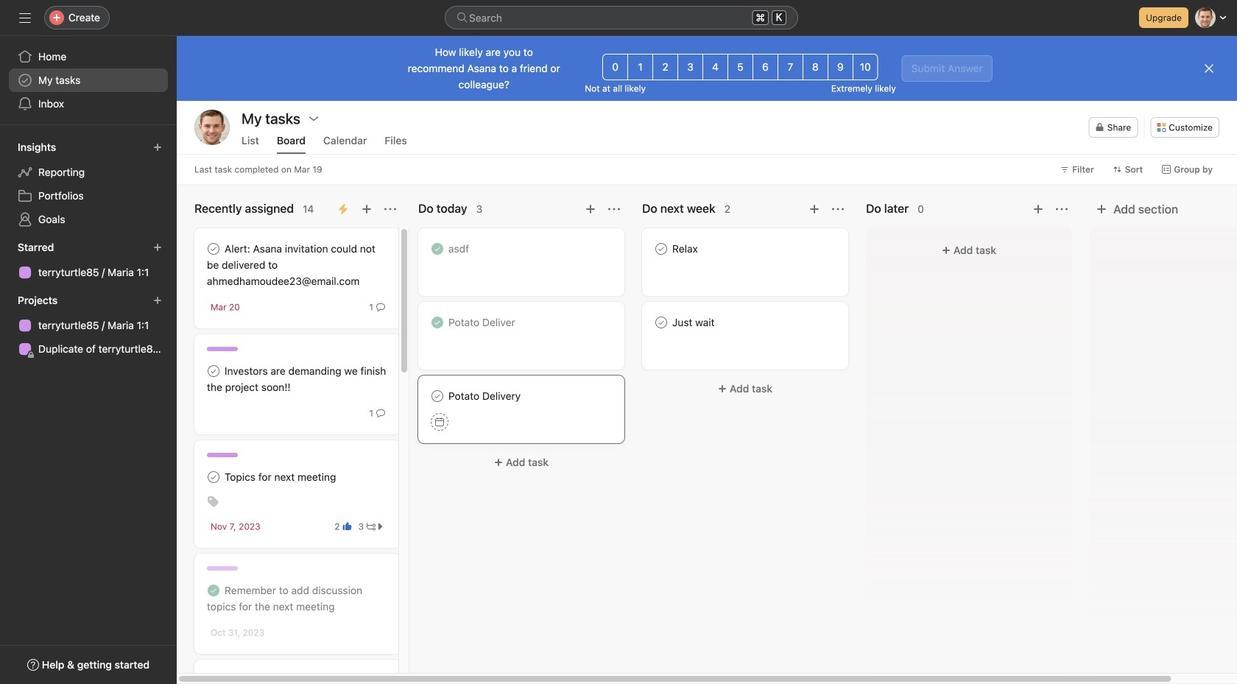 Task type: vqa. For each thing, say whether or not it's contained in the screenshot.
rightmost Completed checkbox
yes



Task type: describe. For each thing, give the bounding box(es) containing it.
hide sidebar image
[[19, 12, 31, 24]]

global element
[[0, 36, 177, 124]]

1 vertical spatial completed checkbox
[[205, 582, 222, 600]]

1 more section actions image from the left
[[385, 203, 396, 215]]

completed image
[[429, 240, 446, 258]]

1 vertical spatial mark complete image
[[205, 362, 222, 380]]

view profile settings image
[[194, 110, 230, 145]]

new project or portfolio image
[[153, 296, 162, 305]]

add task image
[[361, 203, 373, 215]]

0 vertical spatial completed image
[[429, 314, 446, 331]]

add task image for top completed icon
[[585, 203, 597, 215]]

1 vertical spatial mark complete checkbox
[[205, 672, 222, 684]]

1 comment image
[[376, 303, 385, 312]]

0 vertical spatial completed checkbox
[[429, 240, 446, 258]]

dismiss image
[[1204, 63, 1215, 74]]

3 add task image from the left
[[1033, 203, 1045, 215]]



Task type: locate. For each thing, give the bounding box(es) containing it.
1 horizontal spatial more section actions image
[[608, 203, 620, 215]]

None field
[[445, 6, 799, 29]]

2 add task image from the left
[[809, 203, 821, 215]]

new insights image
[[153, 143, 162, 152]]

completed image
[[429, 314, 446, 331], [205, 582, 222, 600]]

mark complete image
[[205, 240, 222, 258], [653, 240, 670, 258], [429, 387, 446, 405], [205, 672, 222, 684]]

2 vertical spatial mark complete image
[[205, 468, 222, 486]]

1 horizontal spatial completed checkbox
[[429, 240, 446, 258]]

Search tasks, projects, and more text field
[[445, 6, 799, 29]]

starred element
[[0, 234, 177, 287]]

0 vertical spatial mark complete image
[[653, 314, 670, 331]]

1 vertical spatial completed image
[[205, 582, 222, 600]]

2 more section actions image from the left
[[608, 203, 620, 215]]

2 likes. you liked this task image
[[343, 522, 352, 531]]

add task image
[[585, 203, 597, 215], [809, 203, 821, 215], [1033, 203, 1045, 215]]

1 comment image
[[376, 409, 385, 418]]

Completed checkbox
[[429, 314, 446, 331]]

1 horizontal spatial add task image
[[809, 203, 821, 215]]

0 horizontal spatial completed checkbox
[[205, 582, 222, 600]]

Write a task name text field
[[431, 388, 612, 404]]

2 horizontal spatial add task image
[[1033, 203, 1045, 215]]

1 horizontal spatial completed image
[[429, 314, 446, 331]]

rules for recently assigned image
[[337, 203, 349, 215]]

projects element
[[0, 287, 177, 364]]

mark complete image
[[653, 314, 670, 331], [205, 362, 222, 380], [205, 468, 222, 486]]

1 add task image from the left
[[585, 203, 597, 215]]

1 horizontal spatial mark complete checkbox
[[653, 314, 670, 331]]

0 horizontal spatial more section actions image
[[385, 203, 396, 215]]

Mark complete checkbox
[[205, 240, 222, 258], [653, 240, 670, 258], [205, 362, 222, 380], [429, 387, 446, 405], [205, 468, 222, 486]]

insights element
[[0, 134, 177, 234]]

0 vertical spatial mark complete checkbox
[[653, 314, 670, 331]]

option group
[[603, 54, 879, 80]]

Mark complete checkbox
[[653, 314, 670, 331], [205, 672, 222, 684]]

more section actions image
[[385, 203, 396, 215], [608, 203, 620, 215]]

None radio
[[603, 54, 628, 80], [653, 54, 679, 80], [703, 54, 729, 80], [728, 54, 754, 80], [753, 54, 779, 80], [778, 54, 804, 80], [803, 54, 829, 80], [853, 54, 879, 80], [603, 54, 628, 80], [653, 54, 679, 80], [703, 54, 729, 80], [728, 54, 754, 80], [753, 54, 779, 80], [778, 54, 804, 80], [803, 54, 829, 80], [853, 54, 879, 80]]

None radio
[[628, 54, 654, 80], [678, 54, 704, 80], [828, 54, 854, 80], [628, 54, 654, 80], [678, 54, 704, 80], [828, 54, 854, 80]]

0 horizontal spatial add task image
[[585, 203, 597, 215]]

Completed checkbox
[[429, 240, 446, 258], [205, 582, 222, 600]]

add task image for the topmost mark complete image
[[809, 203, 821, 215]]

show options image
[[308, 113, 320, 124]]

0 horizontal spatial mark complete checkbox
[[205, 672, 222, 684]]

add items to starred image
[[153, 243, 162, 252]]

0 horizontal spatial completed image
[[205, 582, 222, 600]]



